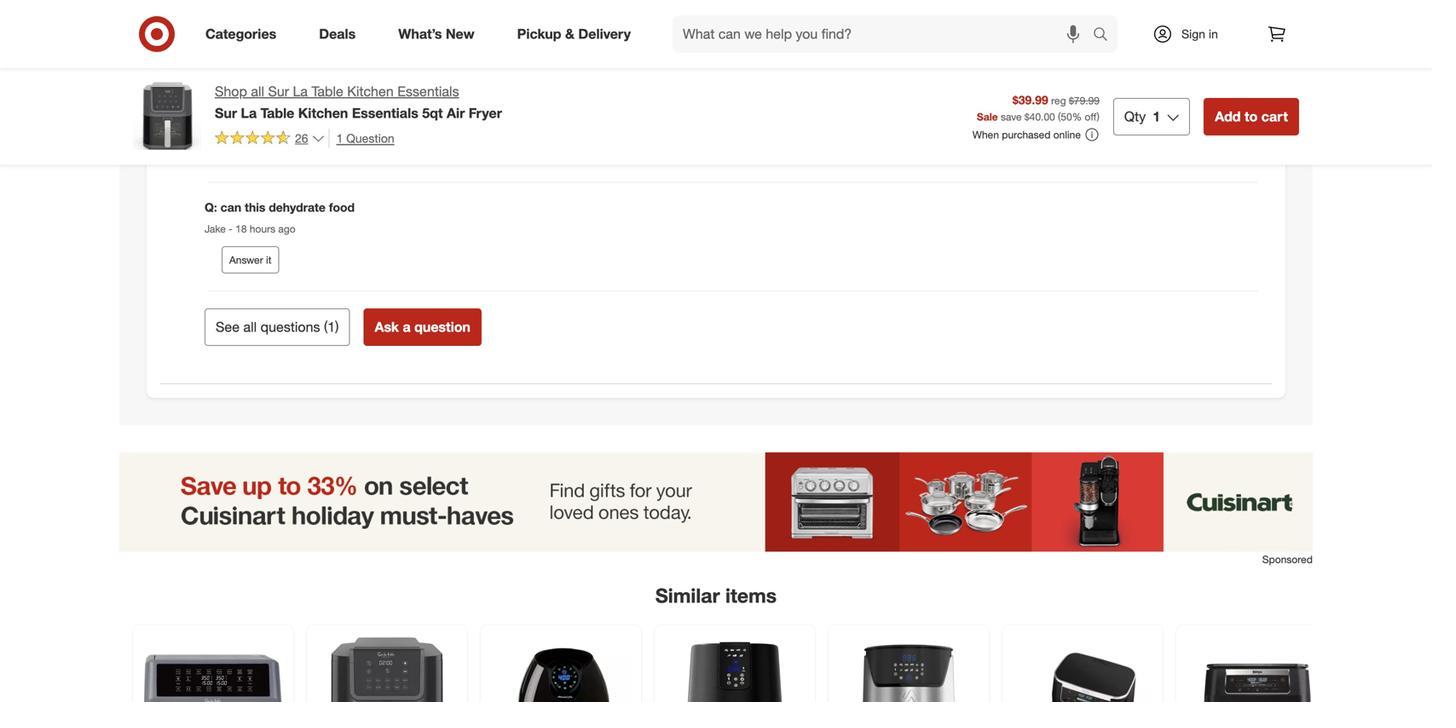 Task type: locate. For each thing, give the bounding box(es) containing it.
similar
[[656, 584, 720, 608]]

all inside shop all sur la table kitchen essentials sur la table kitchen essentials 5qt air fryer
[[251, 83, 264, 100]]

1 q: from the top
[[205, 91, 217, 106]]

uber appliance 5qt 8-function digital touch screen air fryer xl premium - stainless steel image
[[839, 636, 979, 703]]

all right shop
[[251, 83, 264, 100]]

what's
[[398, 26, 442, 42]]

0 horizontal spatial 1
[[328, 319, 335, 336]]

0 vertical spatial (
[[1058, 110, 1061, 123]]

0 horizontal spatial la
[[241, 105, 257, 121]]

answer it button down today
[[222, 138, 279, 165]]

to
[[1245, 108, 1258, 125]]

0 vertical spatial answer
[[229, 36, 263, 49]]

kitchen up 26
[[298, 105, 348, 121]]

ninja foodi 6qt 5-in-1 2-basket air fryer with dualzone technology - dz090 image
[[1187, 636, 1327, 703]]

all
[[251, 83, 264, 100], [244, 319, 257, 336]]

0 vertical spatial la
[[293, 83, 308, 100]]

1 vertical spatial -
[[229, 222, 233, 235]]

ask a question button
[[364, 309, 482, 346]]

answer it for the
[[229, 145, 272, 158]]

1 vertical spatial answer it button
[[222, 138, 279, 165]]

1 horizontal spatial table
[[312, 83, 344, 100]]

-
[[248, 114, 252, 126], [229, 222, 233, 235]]

1 left question
[[336, 131, 343, 146]]

it
[[266, 36, 272, 49], [266, 145, 272, 158], [266, 254, 272, 266]]

0 vertical spatial q:
[[205, 91, 217, 106]]

1 horizontal spatial sur
[[268, 83, 289, 100]]

3 answer it from the top
[[229, 254, 272, 266]]

dehydrate
[[269, 200, 326, 215]]

question
[[415, 319, 471, 336]]

2 vertical spatial answer it
[[229, 254, 272, 266]]

cart
[[1262, 108, 1289, 125]]

26
[[295, 131, 308, 146]]

1 vertical spatial 1
[[336, 131, 343, 146]]

similar items
[[656, 584, 777, 608]]

sur right the
[[268, 83, 289, 100]]

sur
[[268, 83, 289, 100], [215, 105, 237, 121]]

0 horizontal spatial (
[[324, 319, 328, 336]]

1 horizontal spatial -
[[248, 114, 252, 126]]

answer it up shop
[[229, 36, 272, 49]]

18
[[236, 222, 247, 235]]

cancer
[[265, 91, 304, 106]]

answer up shop
[[229, 36, 263, 49]]

1 vertical spatial )
[[335, 319, 339, 336]]

2 vertical spatial answer it button
[[222, 246, 279, 274]]

1 vertical spatial answer it
[[229, 145, 272, 158]]

1 horizontal spatial (
[[1058, 110, 1061, 123]]

sur down shop
[[215, 105, 237, 121]]

la
[[293, 83, 308, 100], [241, 105, 257, 121]]

$39.99
[[1013, 92, 1049, 107]]

2 horizontal spatial 1
[[1153, 108, 1161, 125]]

categories
[[206, 26, 276, 42]]

1 right questions
[[328, 319, 335, 336]]

table
[[312, 83, 344, 100], [261, 105, 294, 121]]

answer it button for the
[[222, 138, 279, 165]]

) right questions
[[335, 319, 339, 336]]

1 vertical spatial answer
[[229, 145, 263, 158]]

answer it button down 18
[[222, 246, 279, 274]]

0 horizontal spatial sur
[[215, 105, 237, 121]]

answer down 2pupcup
[[229, 145, 263, 158]]

essentials up 5qt
[[398, 83, 459, 100]]

0 vertical spatial )
[[1097, 110, 1100, 123]]

1 vertical spatial q:
[[205, 200, 217, 215]]

3 answer it button from the top
[[222, 246, 279, 274]]

table right cancer
[[312, 83, 344, 100]]

it for dehydrate
[[266, 254, 272, 266]]

50
[[1061, 110, 1073, 123]]

ninja foodi dualzone flexbasket air fryer with 7-qt megazone dz071 image
[[1013, 636, 1153, 703]]

1 right qty
[[1153, 108, 1161, 125]]

q: inside "q: can this dehydrate food jake - 18 hours ago"
[[205, 200, 217, 215]]

1 vertical spatial it
[[266, 145, 272, 158]]

it up cancer
[[266, 36, 272, 49]]

(
[[1058, 110, 1061, 123], [324, 319, 328, 336]]

1 vertical spatial all
[[244, 319, 257, 336]]

pickup & delivery link
[[503, 15, 652, 53]]

la right are
[[241, 105, 257, 121]]

essentials up question
[[352, 105, 419, 121]]

2 vertical spatial it
[[266, 254, 272, 266]]

jake
[[205, 222, 226, 235]]

0 vertical spatial sur
[[268, 83, 289, 100]]

answer it button up shop
[[222, 29, 279, 56]]

q: inside q: are the cancer warnings serious 2pupcup - today
[[205, 91, 217, 106]]

1 vertical spatial table
[[261, 105, 294, 121]]

see
[[216, 319, 240, 336]]

kitchen
[[347, 83, 394, 100], [298, 105, 348, 121]]

1 horizontal spatial )
[[1097, 110, 1100, 123]]

sign
[[1182, 26, 1206, 41]]

26 link
[[215, 129, 325, 149]]

q: can this dehydrate food jake - 18 hours ago
[[205, 200, 355, 235]]

0 vertical spatial all
[[251, 83, 264, 100]]

q: for q: can this dehydrate food
[[205, 200, 217, 215]]

all right 'see'
[[244, 319, 257, 336]]

- left today
[[248, 114, 252, 126]]

pickup
[[517, 26, 562, 42]]

0 horizontal spatial -
[[229, 222, 233, 235]]

%
[[1073, 110, 1082, 123]]

deals link
[[305, 15, 377, 53]]

la up 26
[[293, 83, 308, 100]]

answer down 18
[[229, 254, 263, 266]]

2 q: from the top
[[205, 200, 217, 215]]

2 answer it button from the top
[[222, 138, 279, 165]]

( down "reg"
[[1058, 110, 1061, 123]]

add
[[1215, 108, 1241, 125]]

3 answer from the top
[[229, 254, 263, 266]]

2 it from the top
[[266, 145, 272, 158]]

advertisement region
[[119, 453, 1313, 553]]

see all questions ( 1 )
[[216, 319, 339, 336]]

0 vertical spatial answer it
[[229, 36, 272, 49]]

2 vertical spatial answer
[[229, 254, 263, 266]]

q:
[[205, 91, 217, 106], [205, 200, 217, 215]]

kitchen up question
[[347, 83, 394, 100]]

1 vertical spatial (
[[324, 319, 328, 336]]

answer it button
[[222, 29, 279, 56], [222, 138, 279, 165], [222, 246, 279, 274]]

are
[[221, 91, 240, 106]]

new
[[446, 26, 475, 42]]

0 vertical spatial -
[[248, 114, 252, 126]]

40.00
[[1030, 110, 1056, 123]]

shop all sur la table kitchen essentials sur la table kitchen essentials 5qt air fryer
[[215, 83, 502, 121]]

) right % at the right of page
[[1097, 110, 1100, 123]]

3 it from the top
[[266, 254, 272, 266]]

1 vertical spatial la
[[241, 105, 257, 121]]

questions
[[261, 319, 320, 336]]

1 question
[[336, 131, 395, 146]]

1 answer it from the top
[[229, 36, 272, 49]]

q: left can
[[205, 200, 217, 215]]

1
[[1153, 108, 1161, 125], [336, 131, 343, 146], [328, 319, 335, 336]]

0 vertical spatial 1
[[1153, 108, 1161, 125]]

0 vertical spatial kitchen
[[347, 83, 394, 100]]

q: left are
[[205, 91, 217, 106]]

essentials
[[398, 83, 459, 100], [352, 105, 419, 121]]

answer it
[[229, 36, 272, 49], [229, 145, 272, 158], [229, 254, 272, 266]]

1 answer from the top
[[229, 36, 263, 49]]

0 vertical spatial it
[[266, 36, 272, 49]]

it down hours
[[266, 254, 272, 266]]

shop
[[215, 83, 247, 100]]

qty 1
[[1125, 108, 1161, 125]]

qty
[[1125, 108, 1146, 125]]

it down today
[[266, 145, 272, 158]]

answer it down 18
[[229, 254, 272, 266]]

)
[[1097, 110, 1100, 123], [335, 319, 339, 336]]

0 vertical spatial answer it button
[[222, 29, 279, 56]]

- left 18
[[229, 222, 233, 235]]

2 answer it from the top
[[229, 145, 272, 158]]

online
[[1054, 128, 1081, 141]]

add to cart button
[[1204, 98, 1300, 135]]

2 answer from the top
[[229, 145, 263, 158]]

answer
[[229, 36, 263, 49], [229, 145, 263, 158], [229, 254, 263, 266]]

( right questions
[[324, 319, 328, 336]]

image of sur la table kitchen essentials 5qt air fryer image
[[133, 82, 201, 150]]

1 question link
[[329, 129, 395, 148]]

answer it down today
[[229, 145, 272, 158]]

answer it button for this
[[222, 246, 279, 274]]

- inside q: are the cancer warnings serious 2pupcup - today
[[248, 114, 252, 126]]

ask
[[375, 319, 399, 336]]

table up 26 link
[[261, 105, 294, 121]]

when purchased online
[[973, 128, 1081, 141]]



Task type: describe. For each thing, give the bounding box(es) containing it.
sign in link
[[1138, 15, 1245, 53]]

can
[[221, 200, 241, 215]]

question
[[346, 131, 395, 146]]

What can we help you find? suggestions appear below search field
[[673, 15, 1098, 53]]

off
[[1085, 110, 1097, 123]]

0 vertical spatial table
[[312, 83, 344, 100]]

deals
[[319, 26, 356, 42]]

$
[[1025, 110, 1030, 123]]

1 it from the top
[[266, 36, 272, 49]]

what's new link
[[384, 15, 496, 53]]

sur la table kitchen essentials 11qt double basket air fryer image
[[143, 636, 283, 703]]

5qt
[[422, 105, 443, 121]]

pickup & delivery
[[517, 26, 631, 42]]

1 horizontal spatial la
[[293, 83, 308, 100]]

1 vertical spatial essentials
[[352, 105, 419, 121]]

in
[[1209, 26, 1219, 41]]

a
[[403, 319, 411, 336]]

categories link
[[191, 15, 298, 53]]

when
[[973, 128, 1000, 141]]

0 horizontal spatial table
[[261, 105, 294, 121]]

add to cart
[[1215, 108, 1289, 125]]

answer for this
[[229, 254, 263, 266]]

q: for q: are the cancer warnings serious
[[205, 91, 217, 106]]

2 vertical spatial 1
[[328, 319, 335, 336]]

hours
[[250, 222, 276, 235]]

$39.99 reg $79.99 sale save $ 40.00 ( 50 % off )
[[977, 92, 1100, 123]]

1 horizontal spatial 1
[[336, 131, 343, 146]]

this
[[245, 200, 266, 215]]

uber appliance 5qt 8-function guided digital air fryer - black image
[[665, 636, 805, 703]]

1 vertical spatial kitchen
[[298, 105, 348, 121]]

search button
[[1086, 15, 1127, 56]]

purchased
[[1002, 128, 1051, 141]]

it for cancer
[[266, 145, 272, 158]]

) inside the $39.99 reg $79.99 sale save $ 40.00 ( 50 % off )
[[1097, 110, 1100, 123]]

all for shop
[[251, 83, 264, 100]]

sponsored
[[1263, 554, 1313, 566]]

sale
[[977, 110, 998, 123]]

similar items region
[[119, 453, 1337, 703]]

sur la table kitchen essentials 8qt air fryer black image
[[317, 636, 457, 703]]

0 horizontal spatial )
[[335, 319, 339, 336]]

ask a question
[[375, 319, 471, 336]]

reg
[[1052, 94, 1067, 107]]

powerxl 5qt single basket air fryer - black image
[[491, 636, 631, 703]]

sign in
[[1182, 26, 1219, 41]]

today
[[255, 114, 281, 126]]

delivery
[[579, 26, 631, 42]]

answer it for this
[[229, 254, 272, 266]]

2pupcup
[[205, 114, 246, 126]]

save
[[1001, 110, 1022, 123]]

q: are the cancer warnings serious 2pupcup - today
[[205, 91, 405, 126]]

fryer
[[469, 105, 502, 121]]

items
[[726, 584, 777, 608]]

the
[[243, 91, 262, 106]]

$79.99
[[1069, 94, 1100, 107]]

answer for the
[[229, 145, 263, 158]]

0 vertical spatial essentials
[[398, 83, 459, 100]]

food
[[329, 200, 355, 215]]

search
[[1086, 27, 1127, 44]]

ago
[[278, 222, 296, 235]]

( inside the $39.99 reg $79.99 sale save $ 40.00 ( 50 % off )
[[1058, 110, 1061, 123]]

all for see
[[244, 319, 257, 336]]

- inside "q: can this dehydrate food jake - 18 hours ago"
[[229, 222, 233, 235]]

air
[[447, 105, 465, 121]]

warnings
[[308, 91, 360, 106]]

what's new
[[398, 26, 475, 42]]

1 answer it button from the top
[[222, 29, 279, 56]]

serious
[[363, 91, 405, 106]]

1 vertical spatial sur
[[215, 105, 237, 121]]

&
[[565, 26, 575, 42]]



Task type: vqa. For each thing, say whether or not it's contained in the screenshot.
the bottommost With
no



